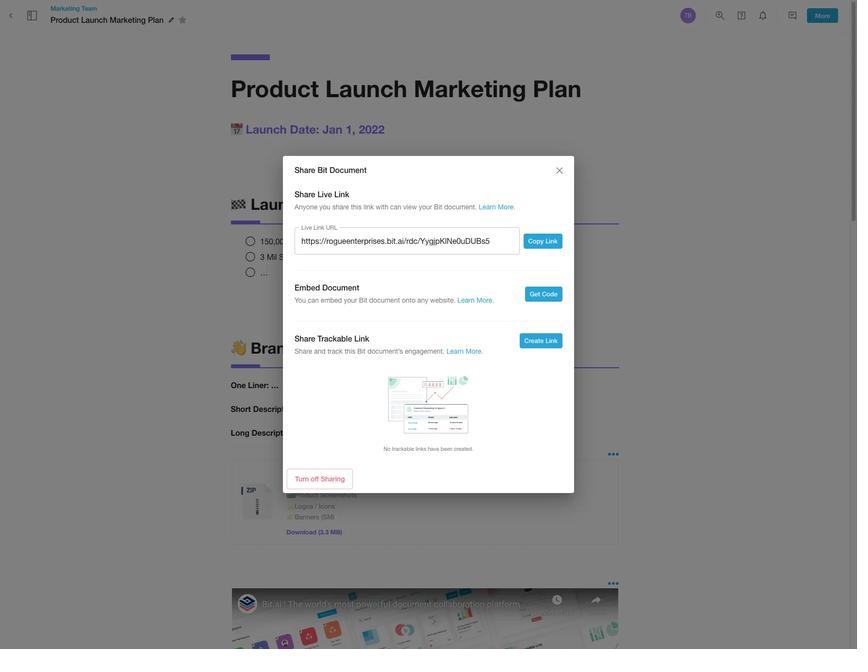 Task type: vqa. For each thing, say whether or not it's contained in the screenshot.
Thousand on the left of the page
yes



Task type: locate. For each thing, give the bounding box(es) containing it.
description: for short
[[253, 404, 298, 414]]

mb)
[[331, 528, 343, 536]]

product launch marketing plan
[[51, 15, 164, 24], [231, 74, 582, 102]]

this for live
[[351, 203, 362, 211]]

1 horizontal spatial marketing
[[110, 15, 146, 24]]

embed document you can embed your bit document onto any website. learn more.
[[295, 283, 495, 304]]

0 vertical spatial learn more. link
[[479, 203, 516, 211]]

plan
[[148, 15, 164, 24], [533, 74, 582, 102]]

… for one liner: …
[[271, 381, 279, 390]]

1 horizontal spatial /
[[323, 339, 328, 357]]

dialog
[[283, 156, 575, 493]]

view
[[404, 203, 417, 211]]

description: up long description: …
[[253, 404, 298, 414]]

your inside the share live link anyone you share this link with can view your bit document. learn more.
[[419, 203, 433, 211]]

this
[[287, 480, 299, 488]]

(3.3
[[319, 528, 329, 536]]

0 horizontal spatial your
[[344, 296, 357, 304]]

share live link anyone you share this link with can view your bit document. learn more.
[[295, 189, 516, 211]]

2 vertical spatial marketing
[[414, 74, 527, 102]]

1 vertical spatial this
[[345, 347, 356, 355]]

document up live
[[330, 165, 367, 175]]

…
[[261, 268, 268, 277], [271, 381, 279, 390], [300, 404, 308, 414], [299, 428, 307, 437]]

create link button
[[520, 333, 563, 348]]

1 vertical spatial can
[[308, 296, 319, 304]]

launch
[[81, 15, 108, 24], [326, 74, 408, 102], [246, 122, 287, 136], [251, 195, 306, 213]]

can inside the share live link anyone you share this link with can view your bit document. learn more.
[[391, 203, 402, 211]]

short
[[231, 404, 251, 414]]

copy link button
[[524, 234, 563, 249]]

this for trackable
[[345, 347, 356, 355]]

2 vertical spatial learn more. link
[[447, 347, 484, 355]]

can
[[391, 203, 402, 211], [308, 296, 319, 304]]

0 vertical spatial can
[[391, 203, 402, 211]]

share up 'and'
[[295, 334, 316, 343]]

📅
[[231, 122, 243, 136]]

learn more. link right engagement.
[[447, 347, 484, 355]]

no trackable links have been created.
[[384, 446, 474, 452]]

/ left icons
[[315, 502, 318, 510]]

learn more. link for trackable
[[447, 347, 484, 355]]

1 vertical spatial more.
[[477, 296, 495, 304]]

0 vertical spatial learn
[[479, 203, 496, 211]]

learn inside the share live link anyone you share this link with can view your bit document. learn more.
[[479, 203, 496, 211]]

short description: …
[[231, 404, 308, 414]]

… down 3
[[261, 268, 268, 277]]

0 horizontal spatial can
[[308, 296, 319, 304]]

can right you
[[308, 296, 319, 304]]

1 horizontal spatial product
[[231, 74, 319, 102]]

share up the 🏁 launch goals
[[295, 165, 316, 175]]

one liner: …
[[231, 381, 279, 390]]

embed
[[295, 283, 320, 292]]

1 vertical spatial learn
[[458, 296, 475, 304]]

learn more. link right the document.
[[479, 203, 516, 211]]

link
[[335, 189, 350, 199], [546, 237, 558, 245], [355, 334, 370, 343], [546, 337, 558, 345]]

thousand
[[291, 237, 325, 246]]

bit left document's
[[358, 347, 366, 355]]

impressions
[[326, 253, 369, 261]]

/
[[323, 339, 328, 357], [315, 502, 318, 510]]

more. inside the share live link anyone you share this link with can view your bit document. learn more.
[[498, 203, 516, 211]]

3 share from the top
[[295, 334, 316, 343]]

👋
[[231, 339, 247, 357]]

have
[[428, 446, 440, 452]]

document.
[[445, 203, 477, 211]]

description: down short description: … on the bottom
[[252, 428, 297, 437]]

document's
[[368, 347, 403, 355]]

more button
[[808, 8, 839, 23]]

link inside the share live link anyone you share this link with can view your bit document. learn more.
[[335, 189, 350, 199]]

2 vertical spatial more.
[[466, 347, 484, 355]]

0 horizontal spatial /
[[315, 502, 318, 510]]

long description: …
[[231, 428, 307, 437]]

bit left the document.
[[434, 203, 443, 211]]

launch right 📅 on the left
[[246, 122, 287, 136]]

document up the embed
[[323, 283, 360, 292]]

1 horizontal spatial product launch marketing plan
[[231, 74, 582, 102]]

learn more. link for document
[[458, 296, 495, 304]]

3
[[261, 253, 265, 261]]

your right the embed
[[344, 296, 357, 304]]

0 vertical spatial your
[[419, 203, 433, 211]]

this inside the share live link anyone you share this link with can view your bit document. learn more.
[[351, 203, 362, 211]]

⭐️logos
[[287, 502, 313, 510]]

tb button
[[680, 6, 698, 25]]

this right track
[[345, 347, 356, 355]]

1 vertical spatial plan
[[533, 74, 582, 102]]

0 horizontal spatial plan
[[148, 15, 164, 24]]

liner:
[[248, 381, 269, 390]]

0 vertical spatial this
[[351, 203, 362, 211]]

1 vertical spatial /
[[315, 502, 318, 510]]

screenshots.zip
[[299, 466, 355, 475]]

bit-
[[287, 466, 299, 475]]

learn right engagement.
[[447, 347, 464, 355]]

1,
[[346, 122, 356, 136]]

1 share from the top
[[295, 165, 316, 175]]

learn right the document.
[[479, 203, 496, 211]]

team
[[82, 4, 97, 12]]

been
[[441, 446, 453, 452]]

and
[[314, 347, 326, 355]]

this left link
[[351, 203, 362, 211]]

launch up the "2022"
[[326, 74, 408, 102]]

none text field inside dialog
[[295, 228, 520, 255]]

created.
[[454, 446, 474, 452]]

1 vertical spatial description:
[[252, 428, 297, 437]]

create
[[525, 337, 544, 345]]

share
[[295, 165, 316, 175], [295, 189, 316, 199], [295, 334, 316, 343], [295, 347, 313, 355]]

0 vertical spatial product launch marketing plan
[[51, 15, 164, 24]]

1 vertical spatial your
[[344, 296, 357, 304]]

0 horizontal spatial marketing
[[51, 4, 80, 12]]

icons
[[319, 502, 335, 510]]

marketing
[[51, 4, 80, 12], [110, 15, 146, 24], [414, 74, 527, 102]]

link up document's
[[355, 334, 370, 343]]

… up long description: …
[[300, 404, 308, 414]]

link inside share trackable link share and track this bit document's engagement. learn more.
[[355, 334, 370, 343]]

learn more. link
[[479, 203, 516, 211], [458, 296, 495, 304], [447, 347, 484, 355]]

1 vertical spatial marketing
[[110, 15, 146, 24]]

2 share from the top
[[295, 189, 316, 199]]

0 vertical spatial marketing
[[51, 4, 80, 12]]

bit left document
[[359, 296, 368, 304]]

📷product
[[287, 491, 318, 499]]

share up anyone
[[295, 189, 316, 199]]

🏁
[[231, 195, 247, 213]]

1 vertical spatial document
[[323, 283, 360, 292]]

1 vertical spatial product
[[231, 74, 319, 102]]

2 vertical spatial learn
[[447, 347, 464, 355]]

2022
[[359, 122, 385, 136]]

onto
[[402, 296, 416, 304]]

sharing
[[321, 474, 345, 483]]

more.
[[498, 203, 516, 211], [477, 296, 495, 304], [466, 347, 484, 355]]

/ left message at bottom
[[323, 339, 328, 357]]

0 vertical spatial more.
[[498, 203, 516, 211]]

share inside the share live link anyone you share this link with can view your bit document. learn more.
[[295, 189, 316, 199]]

4 share from the top
[[295, 347, 313, 355]]

tb
[[685, 12, 693, 19]]

track
[[328, 347, 343, 355]]

None text field
[[295, 228, 520, 255]]

1 vertical spatial learn more. link
[[458, 296, 495, 304]]

document
[[330, 165, 367, 175], [323, 283, 360, 292]]

description:
[[253, 404, 298, 414], [252, 428, 297, 437]]

… up bit-
[[299, 428, 307, 437]]

1 horizontal spatial your
[[419, 203, 433, 211]]

file
[[301, 480, 309, 488]]

can right with
[[391, 203, 402, 211]]

0 vertical spatial description:
[[253, 404, 298, 414]]

bit up live
[[318, 165, 328, 175]]

more. inside embed document you can embed your bit document onto any website. learn more.
[[477, 296, 495, 304]]

copy link
[[529, 237, 558, 245]]

social
[[279, 253, 301, 261]]

share for share bit document
[[295, 165, 316, 175]]

0 vertical spatial plan
[[148, 15, 164, 24]]

… right liner:
[[271, 381, 279, 390]]

favorite image
[[177, 14, 189, 26]]

0 vertical spatial /
[[323, 339, 328, 357]]

product
[[51, 15, 79, 24], [231, 74, 319, 102]]

this inside share trackable link share and track this bit document's engagement. learn more.
[[345, 347, 356, 355]]

learn right website.
[[458, 296, 475, 304]]

0 vertical spatial product
[[51, 15, 79, 24]]

1 horizontal spatial can
[[391, 203, 402, 211]]

1 horizontal spatial plan
[[533, 74, 582, 102]]

your right "view" on the left
[[419, 203, 433, 211]]

2 horizontal spatial marketing
[[414, 74, 527, 102]]

share for share live link anyone you share this link with can view your bit document. learn more.
[[295, 189, 316, 199]]

link up share
[[335, 189, 350, 199]]

1 vertical spatial product launch marketing plan
[[231, 74, 582, 102]]

download (3.3 mb) link
[[287, 528, 343, 536]]

learn more. link right website.
[[458, 296, 495, 304]]

share left 'and'
[[295, 347, 313, 355]]

… for long description: …
[[299, 428, 307, 437]]



Task type: describe. For each thing, give the bounding box(es) containing it.
website.
[[431, 296, 456, 304]]

marketing team link
[[51, 4, 190, 13]]

download (3.3 mb)
[[287, 528, 343, 536]]

this file contains: 📷product screenshots ⭐️logos / icons 👉banners (sm)
[[287, 480, 357, 521]]

launch down the team
[[81, 15, 108, 24]]

downloads
[[327, 237, 366, 246]]

you
[[320, 203, 331, 211]]

learn inside embed document you can embed your bit document onto any website. learn more.
[[458, 296, 475, 304]]

dialog containing share bit document
[[283, 156, 575, 493]]

150,000
[[261, 237, 289, 246]]

long
[[231, 428, 250, 437]]

with
[[376, 203, 389, 211]]

bit inside share trackable link share and track this bit document's engagement. learn more.
[[358, 347, 366, 355]]

can inside embed document you can embed your bit document onto any website. learn more.
[[308, 296, 319, 304]]

link right create
[[546, 337, 558, 345]]

3 mil social media impressions
[[261, 253, 369, 261]]

branding
[[251, 339, 318, 357]]

launch up 150,000
[[251, 195, 306, 213]]

marketing team
[[51, 4, 97, 12]]

copy
[[529, 237, 544, 245]]

links
[[416, 446, 427, 452]]

0 vertical spatial document
[[330, 165, 367, 175]]

engagement.
[[405, 347, 445, 355]]

more
[[816, 11, 831, 19]]

share for share trackable link share and track this bit document's engagement. learn more.
[[295, 334, 316, 343]]

live
[[318, 189, 332, 199]]

jan
[[323, 122, 343, 136]]

contains:
[[311, 480, 338, 488]]

150,000 thousand downloads
[[261, 237, 366, 246]]

/ inside this file contains: 📷product screenshots ⭐️logos / icons 👉banners (sm)
[[315, 502, 318, 510]]

trackable
[[318, 334, 352, 343]]

bit inside the share live link anyone you share this link with can view your bit document. learn more.
[[434, 203, 443, 211]]

any
[[418, 296, 429, 304]]

turn off sharing button
[[287, 469, 353, 489]]

you
[[295, 296, 306, 304]]

… for short description: …
[[300, 404, 308, 414]]

learn inside share trackable link share and track this bit document's engagement. learn more.
[[447, 347, 464, 355]]

link
[[364, 203, 374, 211]]

download
[[287, 528, 317, 536]]

more. inside share trackable link share and track this bit document's engagement. learn more.
[[466, 347, 484, 355]]

turn
[[295, 474, 309, 483]]

description: for long
[[252, 428, 297, 437]]

document
[[370, 296, 400, 304]]

bit-screenshots.zip
[[287, 466, 355, 475]]

date:
[[290, 122, 320, 136]]

👋 branding / message
[[231, 339, 400, 357]]

media
[[303, 253, 324, 261]]

message
[[333, 339, 400, 357]]

0 horizontal spatial product launch marketing plan
[[51, 15, 164, 24]]

create link
[[525, 337, 558, 345]]

off
[[311, 474, 319, 483]]

mil
[[267, 253, 277, 261]]

anyone
[[295, 203, 318, 211]]

get code button
[[525, 287, 563, 301]]

share bit document
[[295, 165, 367, 175]]

screenshots
[[320, 491, 357, 499]]

get
[[530, 290, 541, 298]]

your inside embed document you can embed your bit document onto any website. learn more.
[[344, 296, 357, 304]]

🏁 launch goals
[[231, 195, 352, 213]]

turn off sharing
[[295, 474, 345, 483]]

embed
[[321, 296, 342, 304]]

share trackable link share and track this bit document's engagement. learn more.
[[295, 334, 484, 355]]

get code
[[530, 290, 558, 298]]

bit inside embed document you can embed your bit document onto any website. learn more.
[[359, 296, 368, 304]]

no
[[384, 446, 391, 452]]

link right copy
[[546, 237, 558, 245]]

(sm)
[[321, 513, 335, 521]]

📅 launch date: jan 1, 2022
[[231, 122, 385, 136]]

document inside embed document you can embed your bit document onto any website. learn more.
[[323, 283, 360, 292]]

goals
[[310, 195, 352, 213]]

one
[[231, 381, 246, 390]]

share
[[333, 203, 349, 211]]

code
[[542, 290, 558, 298]]

0 horizontal spatial product
[[51, 15, 79, 24]]

trackable
[[392, 446, 414, 452]]



